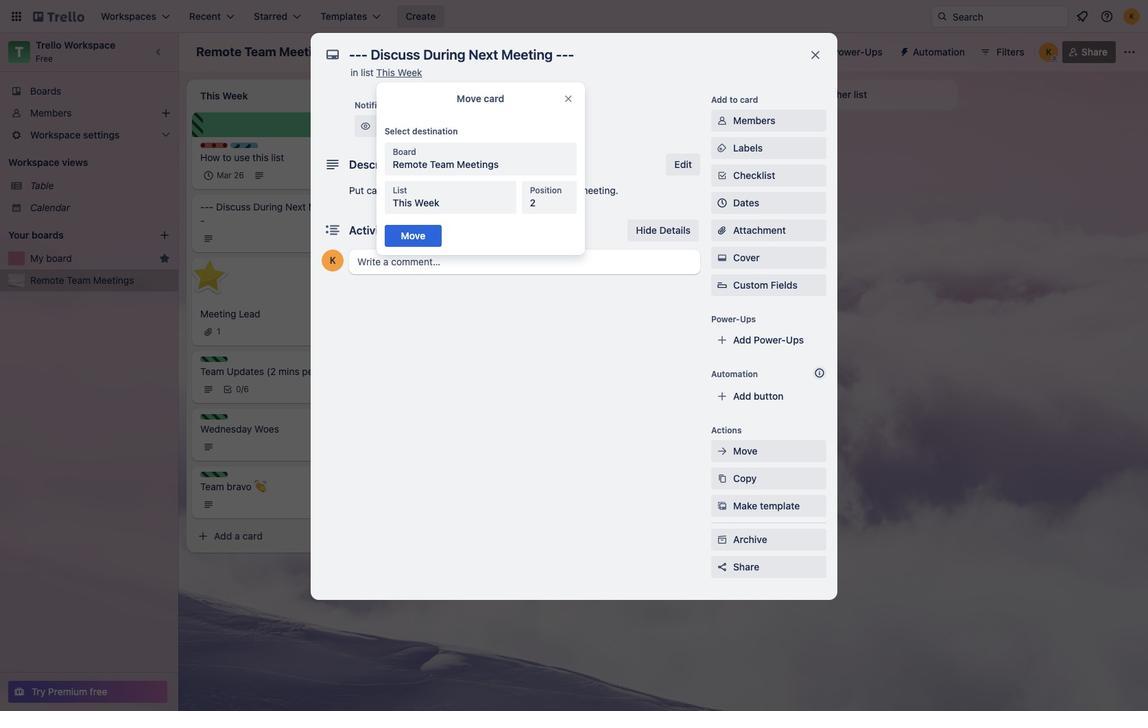 Task type: vqa. For each thing, say whether or not it's contained in the screenshot.
PREP
no



Task type: locate. For each thing, give the bounding box(es) containing it.
copy link
[[711, 468, 827, 490]]

meetings up put cards below this for items to discuss in our next meeting.
[[457, 158, 499, 170]]

6
[[244, 384, 249, 394]]

the
[[702, 251, 719, 263]]

scoop
[[590, 265, 618, 277]]

sm image for copy
[[715, 472, 729, 486]]

2
[[530, 197, 536, 209]]

0 horizontal spatial kendallparks02 (kendallparks02) image
[[322, 250, 344, 272]]

1 horizontal spatial this
[[423, 185, 439, 196]]

3 sm image from the top
[[715, 533, 729, 547]]

2 horizontal spatial card
[[740, 95, 758, 105]]

0 / 6
[[236, 384, 249, 394]]

move up the copy
[[733, 445, 758, 457]]

0 horizontal spatial list
[[271, 152, 284, 163]]

meetings left star or unstar board image at the top of the page
[[279, 45, 334, 59]]

cover
[[733, 252, 760, 263]]

remote up below
[[393, 158, 428, 170]]

1 vertical spatial remote team meetings
[[30, 274, 134, 286]]

items
[[456, 185, 480, 196]]

labels
[[733, 142, 763, 154]]

1 horizontal spatial share button
[[1062, 41, 1116, 63]]

add left a
[[214, 530, 232, 542]]

2 vertical spatial ups
[[786, 334, 804, 346]]

add another list button
[[771, 80, 958, 110]]

color: green, title: "recurring item" element up the updates
[[200, 357, 228, 362]]

sm image for members
[[715, 114, 729, 128]]

0 horizontal spatial power-
[[711, 314, 740, 324]]

power- inside button
[[833, 46, 865, 58]]

2 vertical spatial sm image
[[715, 533, 729, 547]]

0 notifications image
[[1074, 8, 1091, 25]]

0 horizontal spatial share button
[[711, 556, 827, 578]]

copy
[[733, 473, 757, 484]]

power- up another
[[833, 46, 865, 58]]

trello workspace free
[[36, 39, 115, 64]]

sm image inside 'copy' link
[[715, 472, 729, 486]]

sm image inside cover link
[[715, 251, 729, 265]]

workspace up the this week "link"
[[393, 46, 443, 58]]

1 vertical spatial 1
[[626, 283, 629, 294]]

update
[[520, 119, 551, 130]]

remote down my board
[[30, 274, 64, 286]]

2 vertical spatial meetings
[[93, 274, 134, 286]]

1 down meeting lead
[[217, 327, 221, 337]]

2 horizontal spatial power-
[[833, 46, 865, 58]]

team bravo 👏
[[200, 481, 267, 492]]

1 vertical spatial meetings
[[457, 158, 499, 170]]

power-ups inside button
[[833, 46, 883, 58]]

members link up labels link
[[711, 110, 827, 132]]

0 horizontal spatial workspace
[[8, 156, 59, 168]]

remote inside remote team meetings link
[[30, 274, 64, 286]]

star or unstar board image
[[349, 47, 360, 58]]

remote inside 'remote team meetings' text field
[[196, 45, 242, 59]]

1 for harmony
[[431, 272, 435, 282]]

members for the left members "link"
[[30, 107, 72, 119]]

Search field
[[948, 6, 1068, 27]]

None submit
[[385, 225, 442, 247]]

1 vertical spatial ups
[[740, 314, 756, 324]]

1 horizontal spatial board
[[509, 46, 536, 58]]

share button down 0 notifications icon
[[1062, 41, 1116, 63]]

notifications
[[355, 100, 407, 110]]

table
[[30, 180, 54, 191]]

add up 'create from template…' image
[[733, 334, 751, 346]]

sm image left cover
[[715, 251, 729, 265]]

1 vertical spatial power-
[[711, 314, 740, 324]]

card for add to card
[[740, 95, 758, 105]]

-
[[200, 201, 205, 213], [205, 201, 209, 213], [209, 201, 214, 213], [347, 201, 352, 213], [352, 201, 356, 213], [200, 215, 205, 226]]

0 vertical spatial board
[[509, 46, 536, 58]]

1 horizontal spatial remote team meetings
[[196, 45, 334, 59]]

your boards with 2 items element
[[8, 227, 139, 244]]

1 horizontal spatial automation
[[913, 46, 965, 58]]

in down star or unstar board image at the top of the page
[[351, 67, 358, 78]]

members for members "link" to the right
[[733, 115, 776, 126]]

👏
[[254, 481, 267, 492]]

0 vertical spatial color: green, title: "recurring item" element
[[200, 357, 228, 362]]

board for board
[[509, 46, 536, 58]]

ups down fields
[[786, 334, 804, 346]]

share left show menu icon
[[1082, 46, 1108, 58]]

add up nordic launch update link
[[711, 95, 727, 105]]

1 vertical spatial share
[[733, 561, 759, 573]]

primary element
[[0, 0, 1148, 33]]

how to use this list link
[[200, 151, 359, 165]]

members link
[[0, 102, 178, 124], [711, 110, 827, 132]]

sm image down actions
[[715, 444, 729, 458]]

sm image for move
[[715, 444, 729, 458]]

in up 2
[[531, 185, 538, 196]]

watch
[[377, 120, 405, 132]]

1 vertical spatial week
[[415, 197, 440, 209]]

0 vertical spatial share button
[[1062, 41, 1116, 63]]

1 horizontal spatial share
[[1082, 46, 1108, 58]]

attachment button
[[711, 219, 827, 241]]

1 vertical spatial share button
[[711, 556, 827, 578]]

0 horizontal spatial meeting
[[200, 308, 236, 320]]

sm image inside watch button
[[359, 119, 372, 133]]

add for add a card
[[214, 530, 232, 542]]

card up the campaign
[[484, 93, 504, 104]]

add inside button
[[796, 88, 814, 100]]

0 horizontal spatial /
[[241, 384, 244, 394]]

0 horizontal spatial remote team meetings
[[30, 274, 134, 286]]

sm image left the archive
[[715, 533, 729, 547]]

color: green, title: "recurring item" element up team bravo 👏
[[200, 472, 228, 477]]

this for list
[[253, 152, 269, 163]]

this right use
[[253, 152, 269, 163]]

1 vertical spatial this
[[423, 185, 439, 196]]

sm image left make
[[715, 499, 729, 513]]

0 horizontal spatial this
[[253, 152, 269, 163]]

2 horizontal spatial to
[[730, 95, 738, 105]]

0 vertical spatial ups
[[865, 46, 883, 58]]

make
[[733, 500, 757, 512]]

workspace views
[[8, 156, 88, 168]]

hide details link
[[628, 219, 699, 241]]

1 horizontal spatial /
[[463, 272, 466, 282]]

this left for
[[423, 185, 439, 196]]

sm image for cover
[[715, 251, 729, 265]]

1 horizontal spatial power-ups
[[833, 46, 883, 58]]

sm image inside labels link
[[715, 141, 729, 155]]

1 horizontal spatial kendallparks02 (kendallparks02) image
[[1039, 43, 1058, 62]]

card right a
[[242, 530, 263, 542]]

show menu image
[[1123, 45, 1137, 59]]

share
[[1082, 46, 1108, 58], [733, 561, 759, 573]]

color: green, title: "recurring item" element for wednesday woes
[[200, 414, 228, 420]]

remote right the workspace navigation collapse icon at the left top of the page
[[196, 45, 242, 59]]

3 color: green, title: "recurring item" element from the top
[[200, 472, 228, 477]]

board
[[509, 46, 536, 58], [393, 147, 416, 157]]

free
[[90, 686, 107, 698]]

on
[[469, 240, 480, 251]]

1 down harmony
[[431, 272, 435, 282]]

sm image left labels
[[715, 141, 729, 155]]

add inside 'button'
[[733, 390, 751, 402]]

board inside board remote team meetings
[[393, 147, 416, 157]]

woes
[[255, 423, 279, 435]]

sm image left watch
[[359, 119, 372, 133]]

0 vertical spatial move
[[457, 93, 481, 104]]

1 sm image from the top
[[715, 251, 729, 265]]

sm image for archive
[[715, 533, 729, 547]]

meeting.
[[580, 185, 618, 196]]

a
[[235, 530, 240, 542]]

edit button
[[666, 154, 700, 176]]

2 vertical spatial power-
[[754, 334, 786, 346]]

1 vertical spatial move
[[733, 445, 758, 457]]

move up #embraceremote campaign update on the left top
[[457, 93, 481, 104]]

1 horizontal spatial workspace
[[64, 39, 115, 51]]

team
[[244, 45, 276, 59], [430, 158, 454, 170], [67, 274, 91, 286], [200, 366, 224, 377], [200, 481, 224, 492]]

meetings down my board link
[[93, 274, 134, 286]]

0 vertical spatial this
[[376, 67, 395, 78]]

add power-ups
[[733, 334, 804, 346]]

search image
[[937, 11, 948, 22]]

0 vertical spatial in
[[351, 67, 358, 78]]

to right items
[[483, 185, 492, 196]]

0 horizontal spatial board
[[393, 147, 416, 157]]

power-ups
[[833, 46, 883, 58], [711, 314, 756, 324]]

meeting inside --- discuss during next meeting -- -
[[309, 201, 344, 213]]

board for board remote team meetings
[[393, 147, 416, 157]]

workspace
[[64, 39, 115, 51], [393, 46, 443, 58], [8, 156, 59, 168]]

power- down custom
[[711, 314, 740, 324]]

/ down the updates
[[241, 384, 244, 394]]

0 horizontal spatial card
[[242, 530, 263, 542]]

sm image for watch
[[359, 119, 372, 133]]

0 horizontal spatial to
[[223, 152, 232, 163]]

sm image
[[715, 251, 729, 265], [715, 444, 729, 458], [715, 533, 729, 547]]

1 vertical spatial to
[[223, 152, 232, 163]]

to left use
[[223, 152, 232, 163]]

members down boards
[[30, 107, 72, 119]]

attachment
[[733, 224, 786, 236]]

calendar link
[[30, 201, 170, 215]]

list right another
[[854, 88, 867, 100]]

color: red, title: none image
[[200, 143, 228, 148]]

0 vertical spatial this
[[253, 152, 269, 163]]

card for add a card
[[242, 530, 263, 542]]

how
[[200, 152, 220, 163]]

ups inside button
[[865, 46, 883, 58]]

1 horizontal spatial 1
[[431, 272, 435, 282]]

0 horizontal spatial meetings
[[93, 274, 134, 286]]

0 left 6
[[236, 384, 241, 394]]

automation
[[913, 46, 965, 58], [711, 369, 758, 379]]

sm image inside move link
[[715, 444, 729, 458]]

0 horizontal spatial 1
[[217, 327, 221, 337]]

list this week
[[393, 185, 440, 209]]

0 left 8
[[458, 272, 463, 282]]

1 vertical spatial board
[[393, 147, 416, 157]]

meeting right next
[[309, 201, 344, 213]]

sm image for make template
[[715, 499, 729, 513]]

0 vertical spatial remote team meetings
[[196, 45, 334, 59]]

1 color: green, title: "recurring item" element from the top
[[200, 357, 228, 362]]

1 horizontal spatial in
[[531, 185, 538, 196]]

0 vertical spatial 1
[[431, 272, 435, 282]]

1 vertical spatial power-ups
[[711, 314, 756, 324]]

add board image
[[159, 230, 170, 241]]

sm image
[[715, 114, 729, 128], [359, 119, 372, 133], [715, 141, 729, 155], [715, 472, 729, 486], [715, 499, 729, 513]]

#embraceremote campaign update link
[[395, 118, 554, 132]]

artificial
[[483, 240, 519, 251]]

discussion
[[418, 240, 466, 251]]

meetings inside board remote team meetings
[[457, 158, 499, 170]]

position 2
[[530, 185, 562, 209]]

week down workspace visible button
[[398, 67, 422, 78]]

update
[[657, 119, 689, 130]]

1 vertical spatial this
[[393, 197, 412, 209]]

board left customize views icon at top
[[509, 46, 536, 58]]

board down select
[[393, 147, 416, 157]]

to
[[730, 95, 738, 105], [223, 152, 232, 163], [483, 185, 492, 196]]

color: green, title: "recurring item" element for team updates (2 mins per team)
[[200, 357, 228, 362]]

1 horizontal spatial 0
[[458, 272, 463, 282]]

position
[[530, 185, 562, 195]]

0 vertical spatial power-ups
[[833, 46, 883, 58]]

brief discussion on artificial harmony link
[[395, 239, 554, 266]]

2 horizontal spatial meetings
[[457, 158, 499, 170]]

share button down archive "link"
[[711, 556, 827, 578]]

add left another
[[796, 88, 814, 100]]

1 horizontal spatial members
[[733, 115, 776, 126]]

power- down custom fields button
[[754, 334, 786, 346]]

workspace up table
[[8, 156, 59, 168]]

0 vertical spatial list
[[361, 67, 374, 78]]

sm image left the copy
[[715, 472, 729, 486]]

None text field
[[342, 43, 795, 67]]

add inside "button"
[[214, 530, 232, 542]]

0 horizontal spatial members link
[[0, 102, 178, 124]]

0 vertical spatial sm image
[[715, 251, 729, 265]]

1 horizontal spatial move
[[733, 445, 758, 457]]

this down list
[[393, 197, 412, 209]]

list right use
[[271, 152, 284, 163]]

details
[[660, 224, 691, 236]]

1 horizontal spatial meeting
[[309, 201, 344, 213]]

ups up add power-ups
[[740, 314, 756, 324]]

0 vertical spatial 0
[[458, 272, 463, 282]]

remote team meetings inside text field
[[196, 45, 334, 59]]

1 vertical spatial color: green, title: "recurring item" element
[[200, 414, 228, 420]]

add a card button
[[192, 525, 343, 547]]

0 vertical spatial meeting
[[309, 201, 344, 213]]

0 vertical spatial /
[[463, 272, 466, 282]]

2 color: green, title: "recurring item" element from the top
[[200, 414, 228, 420]]

this up notifications
[[376, 67, 395, 78]]

1 horizontal spatial card
[[484, 93, 504, 104]]

2 vertical spatial color: green, title: "recurring item" element
[[200, 472, 228, 477]]

sm image for labels
[[715, 141, 729, 155]]

automation button
[[894, 41, 973, 63]]

board inside board link
[[509, 46, 536, 58]]

automation down search image
[[913, 46, 965, 58]]

0 horizontal spatial 0
[[236, 384, 241, 394]]

to up labels
[[730, 95, 738, 105]]

color: green, title: "recurring item" element up wednesday
[[200, 414, 228, 420]]

harmony
[[395, 253, 435, 265]]

power-ups down custom
[[711, 314, 756, 324]]

card up labels
[[740, 95, 758, 105]]

0 vertical spatial share
[[1082, 46, 1108, 58]]

workspace inside button
[[393, 46, 443, 58]]

list left the this week "link"
[[361, 67, 374, 78]]

workspace right trello
[[64, 39, 115, 51]]

edit
[[675, 158, 692, 170]]

1 vertical spatial automation
[[711, 369, 758, 379]]

0 horizontal spatial in
[[351, 67, 358, 78]]

use
[[234, 152, 250, 163]]

add down 'create from template…' image
[[733, 390, 751, 402]]

kendallparks02 (kendallparks02) image
[[1039, 43, 1058, 62], [322, 250, 344, 272]]

2 horizontal spatial ups
[[865, 46, 883, 58]]

automation up add button in the right of the page
[[711, 369, 758, 379]]

1 down work
[[626, 283, 629, 294]]

1 vertical spatial meeting
[[200, 308, 236, 320]]

add power-ups link
[[711, 329, 827, 351]]

remote up 'scoop'
[[590, 251, 624, 263]]

week inside list this week
[[415, 197, 440, 209]]

2 sm image from the top
[[715, 444, 729, 458]]

2 vertical spatial to
[[483, 185, 492, 196]]

meeting left lead
[[200, 308, 236, 320]]

meetings inside remote team meetings link
[[93, 274, 134, 286]]

sm image down add to card
[[715, 114, 729, 128]]

members up labels
[[733, 115, 776, 126]]

color: sky, title: none image
[[230, 143, 258, 148]]

lead
[[239, 308, 260, 320]]

hide details
[[636, 224, 691, 236]]

0 horizontal spatial members
[[30, 107, 72, 119]]

ups
[[865, 46, 883, 58], [740, 314, 756, 324], [786, 334, 804, 346]]

/ down brief discussion on artificial harmony
[[463, 272, 466, 282]]

sm image inside make template link
[[715, 499, 729, 513]]

1 vertical spatial list
[[854, 88, 867, 100]]

move link
[[711, 440, 827, 462]]

select destination
[[385, 126, 458, 137]]

color: green, title: "recurring item" element
[[200, 357, 228, 362], [200, 414, 228, 420], [200, 472, 228, 477]]

week down below
[[415, 197, 440, 209]]

/ for 6
[[241, 384, 244, 394]]

workspace visible
[[393, 46, 475, 58]]

0 vertical spatial to
[[730, 95, 738, 105]]

0 vertical spatial automation
[[913, 46, 965, 58]]

2 horizontal spatial 1
[[626, 283, 629, 294]]

try premium free
[[32, 686, 107, 698]]

power-ups up add another list button
[[833, 46, 883, 58]]

automation inside button
[[913, 46, 965, 58]]

filters button
[[976, 41, 1029, 63]]

team updates (2 mins per team) link
[[200, 365, 359, 379]]

members link down boards
[[0, 102, 178, 124]]

sm image inside archive "link"
[[715, 533, 729, 547]]

put
[[349, 185, 364, 196]]

2 vertical spatial 1
[[217, 327, 221, 337]]

work
[[626, 251, 649, 263]]

list
[[361, 67, 374, 78], [854, 88, 867, 100], [271, 152, 284, 163]]

remote inside board remote team meetings
[[393, 158, 428, 170]]

move for move
[[733, 445, 758, 457]]

0 vertical spatial meetings
[[279, 45, 334, 59]]

/ for 8
[[463, 272, 466, 282]]

1 vertical spatial sm image
[[715, 444, 729, 458]]

wednesday woes
[[200, 423, 279, 435]]

board link
[[486, 41, 544, 63]]

share down the archive
[[733, 561, 759, 573]]

1 horizontal spatial to
[[483, 185, 492, 196]]

2 horizontal spatial workspace
[[393, 46, 443, 58]]

ups up add another list button
[[865, 46, 883, 58]]

card inside add a card "button"
[[242, 530, 263, 542]]

1 horizontal spatial meetings
[[279, 45, 334, 59]]



Task type: describe. For each thing, give the bounding box(es) containing it.
trello workspace link
[[36, 39, 115, 51]]

team inside text field
[[244, 45, 276, 59]]

visible
[[446, 46, 475, 58]]

1 vertical spatial in
[[531, 185, 538, 196]]

--- discuss during next meeting -- - link
[[200, 200, 359, 228]]

boards
[[32, 229, 64, 241]]

workspace for workspace views
[[8, 156, 59, 168]]

workspace for workspace visible
[[393, 46, 443, 58]]

1 horizontal spatial power-
[[754, 334, 786, 346]]

(2
[[267, 366, 276, 377]]

customize views image
[[551, 45, 565, 59]]

move for move card
[[457, 93, 481, 104]]

workspace inside trello workspace free
[[64, 39, 115, 51]]

make template link
[[711, 495, 827, 517]]

board
[[46, 252, 72, 264]]

during
[[253, 201, 283, 213]]

brief discussion on artificial harmony
[[395, 240, 519, 265]]

description
[[349, 158, 409, 171]]

bravo
[[227, 481, 252, 492]]

create button
[[397, 5, 444, 27]]

another
[[816, 88, 851, 100]]

0 horizontal spatial power-ups
[[711, 314, 756, 324]]

list inside button
[[854, 88, 867, 100]]

checklist
[[733, 169, 775, 181]]

custom fields
[[733, 279, 798, 291]]

how to use this list
[[200, 152, 284, 163]]

meetings inside 'remote team meetings' text field
[[279, 45, 334, 59]]

free
[[36, 54, 53, 64]]

t
[[15, 44, 23, 60]]

0 horizontal spatial share
[[733, 561, 759, 573]]

mar 26
[[217, 170, 244, 180]]

--- discuss during next meeting -- -
[[200, 201, 356, 226]]

add for add button
[[733, 390, 751, 402]]

1 horizontal spatial list
[[361, 67, 374, 78]]

add for add to card
[[711, 95, 727, 105]]

1 horizontal spatial members link
[[711, 110, 827, 132]]

calendar
[[30, 202, 70, 213]]

in list this week
[[351, 67, 422, 78]]

add for add another list
[[796, 88, 814, 100]]

destination
[[412, 126, 458, 137]]

next
[[285, 201, 306, 213]]

my
[[30, 252, 44, 264]]

add for add power-ups
[[733, 334, 751, 346]]

0 vertical spatial week
[[398, 67, 422, 78]]

starred icon image
[[159, 253, 170, 264]]

add button button
[[711, 385, 827, 407]]

archive link
[[711, 529, 827, 551]]

0 for 0 / 8
[[458, 272, 463, 282]]

add another list
[[796, 88, 867, 100]]

per
[[302, 366, 317, 377]]

0 vertical spatial kendallparks02 (kendallparks02) image
[[1039, 43, 1058, 62]]

26
[[234, 170, 244, 180]]

remote inside remote work campaign: the scoop
[[590, 251, 624, 263]]

kendallparks02 (kendallparks02) image
[[1124, 8, 1140, 25]]

this inside list this week
[[393, 197, 412, 209]]

Mar 26 checkbox
[[200, 167, 248, 184]]

#embraceremote
[[395, 119, 471, 130]]

cover link
[[711, 247, 827, 269]]

put cards below this for items to discuss in our next meeting.
[[349, 185, 618, 196]]

wednesday woes link
[[200, 423, 359, 436]]

brief
[[395, 240, 416, 251]]

make template
[[733, 500, 800, 512]]

dates button
[[711, 192, 827, 214]]

wednesday
[[200, 423, 252, 435]]

archive
[[733, 534, 767, 545]]

views
[[62, 156, 88, 168]]

button
[[754, 390, 784, 402]]

labels link
[[711, 137, 827, 159]]

dates
[[733, 197, 760, 209]]

meeting lead link
[[200, 307, 359, 321]]

Write a comment text field
[[349, 250, 700, 274]]

1 vertical spatial kendallparks02 (kendallparks02) image
[[322, 250, 344, 272]]

Board name text field
[[189, 41, 341, 63]]

remote team meetings link
[[30, 274, 170, 287]]

select
[[385, 126, 410, 137]]

workspace navigation collapse icon image
[[150, 43, 169, 62]]

team updates (2 mins per team)
[[200, 366, 345, 377]]

campaign:
[[652, 251, 699, 263]]

add to card
[[711, 95, 758, 105]]

template
[[760, 500, 800, 512]]

checklist button
[[711, 165, 827, 187]]

boards link
[[0, 80, 178, 102]]

our
[[541, 185, 556, 196]]

this for for
[[423, 185, 439, 196]]

1 for scoop
[[626, 283, 629, 294]]

board remote team meetings
[[393, 147, 499, 170]]

below
[[394, 185, 420, 196]]

my board
[[30, 252, 72, 264]]

0 horizontal spatial automation
[[711, 369, 758, 379]]

to for use
[[223, 152, 232, 163]]

meeting lead
[[200, 308, 260, 320]]

#embraceremote campaign update
[[395, 119, 551, 130]]

list
[[393, 185, 407, 195]]

0 for 0 / 6
[[236, 384, 241, 394]]

actions
[[711, 425, 742, 436]]

1 horizontal spatial ups
[[786, 334, 804, 346]]

team inside board remote team meetings
[[430, 158, 454, 170]]

custom fields button
[[711, 278, 827, 292]]

color: green, title: "recurring item" element for team bravo 👏
[[200, 472, 228, 477]]

open information menu image
[[1100, 10, 1114, 23]]

updates
[[227, 366, 264, 377]]

8
[[466, 272, 471, 282]]

your boards
[[8, 229, 64, 241]]

next
[[558, 185, 577, 196]]

campaign
[[474, 119, 517, 130]]

filters
[[997, 46, 1025, 58]]

fields
[[771, 279, 798, 291]]

to for card
[[730, 95, 738, 105]]

create from template… image
[[741, 364, 752, 375]]

create
[[406, 10, 436, 22]]

0 horizontal spatial ups
[[740, 314, 756, 324]]

remote work campaign: the scoop
[[590, 251, 719, 277]]

trello
[[36, 39, 62, 51]]

premium
[[48, 686, 87, 698]]

mar
[[217, 170, 232, 180]]

add a card
[[214, 530, 263, 542]]



